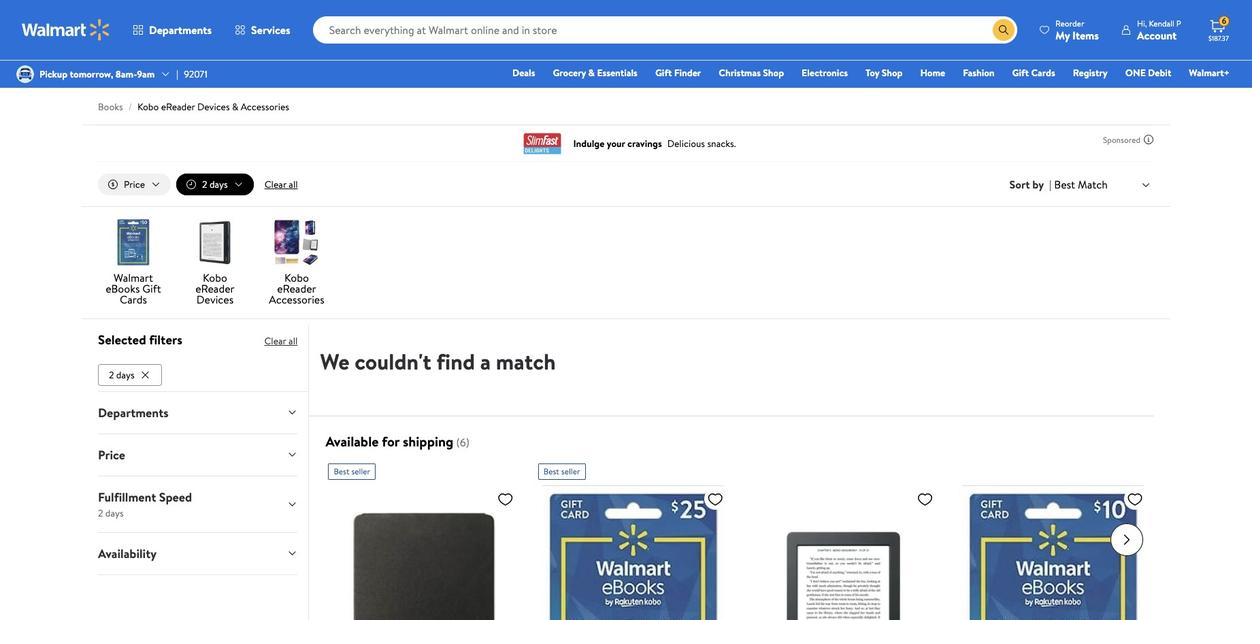 Task type: describe. For each thing, give the bounding box(es) containing it.
Search search field
[[313, 16, 1018, 44]]

fashion link
[[957, 65, 1001, 80]]

by
[[1033, 177, 1045, 192]]

2 days button
[[176, 174, 254, 195]]

1 vertical spatial clear all button
[[264, 330, 298, 352]]

deals link
[[507, 65, 542, 80]]

kobo for kobo ereader devices
[[203, 270, 227, 285]]

find
[[437, 347, 475, 377]]

2 inside dropdown button
[[202, 178, 207, 191]]

clear all button inside sort and filter section element
[[259, 174, 303, 195]]

ereader for kobo ereader devices
[[196, 281, 235, 296]]

days inside dropdown button
[[210, 178, 228, 191]]

2 days inside dropdown button
[[202, 178, 228, 191]]

1 product group from the left
[[328, 458, 519, 620]]

books
[[98, 100, 123, 114]]

toy shop link
[[860, 65, 909, 80]]

kobo ereader devices link
[[180, 218, 251, 308]]

hi,
[[1138, 17, 1148, 29]]

p
[[1177, 17, 1182, 29]]

kobo ereader devices & accessories link
[[138, 100, 289, 114]]

sponsored
[[1104, 134, 1141, 145]]

we couldn't find a match
[[320, 347, 556, 377]]

my
[[1056, 28, 1071, 43]]

gift for gift finder
[[656, 66, 672, 80]]

departments tab
[[87, 392, 309, 434]]

walmart+
[[1190, 66, 1230, 80]]

| inside sort and filter section element
[[1050, 177, 1052, 192]]

availability
[[98, 545, 157, 562]]

2 days list item
[[98, 361, 165, 386]]

electronics link
[[796, 65, 855, 80]]

2 inside fulfillment speed 2 days
[[98, 506, 103, 520]]

best match button
[[1052, 176, 1155, 194]]

(6)
[[456, 435, 470, 450]]

$187.37
[[1209, 33, 1230, 43]]

0 vertical spatial devices
[[197, 100, 230, 114]]

couldn't
[[355, 347, 432, 377]]

clear all inside sort and filter section element
[[265, 178, 298, 191]]

0 horizontal spatial |
[[177, 67, 178, 81]]

fulfillment speed tab
[[87, 476, 309, 532]]

one debit link
[[1120, 65, 1178, 80]]

0 horizontal spatial kobo
[[138, 100, 159, 114]]

tomorrow,
[[70, 67, 113, 81]]

fulfillment speed 2 days
[[98, 489, 192, 520]]

walmart ebooks gift cards image
[[109, 218, 158, 267]]

match
[[1079, 177, 1109, 192]]

items
[[1073, 28, 1100, 43]]

available
[[326, 432, 379, 451]]

gift for gift cards
[[1013, 66, 1030, 80]]

kobo for kobo ereader accessories
[[285, 270, 309, 285]]

seller for kobo clara hd sleepcover image
[[352, 466, 371, 477]]

add to favorites list, kobo clara hd sleepcover image
[[498, 491, 514, 508]]

reorder my items
[[1056, 17, 1100, 43]]

match
[[496, 347, 556, 377]]

2 inside button
[[109, 368, 114, 382]]

6 $187.37
[[1209, 15, 1230, 43]]

toy shop
[[866, 66, 903, 80]]

walmart ebooks egift card $25 (email delivery) image
[[538, 485, 729, 620]]

home link
[[915, 65, 952, 80]]

kobo ereader devices
[[196, 270, 235, 307]]

availability button
[[87, 533, 309, 575]]

0 horizontal spatial &
[[232, 100, 239, 114]]

best seller for 2nd the product group from left
[[544, 466, 581, 477]]

| 92071
[[177, 67, 208, 81]]

add to favorites list, walmart ebooks egift card $25 (email delivery) image
[[708, 491, 724, 508]]

for
[[382, 432, 400, 451]]

pickup tomorrow, 8am-9am
[[39, 67, 155, 81]]

kobo nia 6" epd w/ carta display (1024x758) & comfortlight (1024x758) & comfortlight image
[[748, 485, 939, 620]]

home
[[921, 66, 946, 80]]

finder
[[675, 66, 702, 80]]

ad disclaimer and feedback image
[[1144, 134, 1155, 145]]

0 vertical spatial departments button
[[121, 14, 223, 46]]

gift cards link
[[1007, 65, 1062, 80]]

0 vertical spatial departments
[[149, 22, 212, 37]]

gift inside walmart ebooks gift cards
[[143, 281, 161, 296]]

kobo ereader accessories
[[269, 270, 325, 307]]

best match
[[1055, 177, 1109, 192]]

christmas shop
[[719, 66, 784, 80]]

walmart ebooks gift cards
[[106, 270, 161, 307]]

2 days button
[[98, 364, 162, 386]]

hi, kendall p account
[[1138, 17, 1182, 43]]

we
[[320, 347, 350, 377]]

add to favorites list, walmart ebooks egift card $10 (email delivery) image
[[1128, 491, 1144, 508]]

clear inside sort and filter section element
[[265, 178, 287, 191]]

shop for christmas shop
[[764, 66, 784, 80]]

one debit
[[1126, 66, 1172, 80]]

6
[[1223, 15, 1227, 27]]



Task type: vqa. For each thing, say whether or not it's contained in the screenshot.
registry Link
yes



Task type: locate. For each thing, give the bounding box(es) containing it.
2 best seller from the left
[[544, 466, 581, 477]]

1 all from the top
[[289, 178, 298, 191]]

best for kobo clara hd sleepcover image
[[334, 466, 350, 477]]

1 horizontal spatial cards
[[1032, 66, 1056, 80]]

departments inside departments tab
[[98, 404, 169, 421]]

fashion
[[964, 66, 995, 80]]

shop right christmas
[[764, 66, 784, 80]]

kobo ereader accessories link
[[261, 218, 332, 308]]

shop right the toy
[[882, 66, 903, 80]]

deals
[[513, 66, 535, 80]]

gift finder link
[[650, 65, 708, 80]]

ereader for kobo ereader accessories
[[277, 281, 316, 296]]

clear down kobo ereader accessories
[[264, 334, 286, 348]]

departments
[[149, 22, 212, 37], [98, 404, 169, 421]]

a
[[480, 347, 491, 377]]

Walmart Site-Wide search field
[[313, 16, 1018, 44]]

best
[[1055, 177, 1076, 192], [334, 466, 350, 477], [544, 466, 560, 477]]

| left 92071
[[177, 67, 178, 81]]

1 horizontal spatial best
[[544, 466, 560, 477]]

0 horizontal spatial gift
[[143, 281, 161, 296]]

clear all button up kobo ereader accessories image
[[259, 174, 303, 195]]

christmas
[[719, 66, 761, 80]]

ereader inside kobo ereader accessories
[[277, 281, 316, 296]]

0 vertical spatial 2 days
[[202, 178, 228, 191]]

0 horizontal spatial cards
[[120, 292, 147, 307]]

clear all up kobo ereader accessories image
[[265, 178, 298, 191]]

1 vertical spatial price
[[98, 447, 125, 464]]

| right by at the right top of the page
[[1050, 177, 1052, 192]]

devices inside kobo ereader devices
[[197, 292, 234, 307]]

ereader down kobo ereader accessories image
[[277, 281, 316, 296]]

clear all button down kobo ereader accessories
[[264, 330, 298, 352]]

|
[[177, 67, 178, 81], [1050, 177, 1052, 192]]

2 clear from the top
[[264, 334, 286, 348]]

clear all
[[265, 178, 298, 191], [264, 334, 298, 348]]

ereader inside "link"
[[196, 281, 235, 296]]

1 horizontal spatial shop
[[882, 66, 903, 80]]

2 horizontal spatial best
[[1055, 177, 1076, 192]]

1 shop from the left
[[764, 66, 784, 80]]

1 vertical spatial departments
[[98, 404, 169, 421]]

next slide for available for shipping list image
[[1111, 524, 1144, 556]]

devices down 92071
[[197, 100, 230, 114]]

applied filters section element
[[98, 331, 182, 349]]

price up "walmart ebooks gift cards" image
[[124, 178, 145, 191]]

days down selected
[[116, 368, 135, 382]]

1 vertical spatial departments button
[[87, 392, 309, 434]]

2 up kobo ereader devices image
[[202, 178, 207, 191]]

shipping
[[403, 432, 454, 451]]

walmart image
[[22, 19, 110, 41]]

best seller for first the product group from the left
[[334, 466, 371, 477]]

0 horizontal spatial ereader
[[161, 100, 195, 114]]

0 horizontal spatial 2 days
[[109, 368, 135, 382]]

all inside sort and filter section element
[[289, 178, 298, 191]]

departments down 2 days button
[[98, 404, 169, 421]]

0 horizontal spatial shop
[[764, 66, 784, 80]]

2 vertical spatial 2
[[98, 506, 103, 520]]

registry link
[[1067, 65, 1114, 80]]

cards
[[1032, 66, 1056, 80], [120, 292, 147, 307]]

2 horizontal spatial ereader
[[277, 281, 316, 296]]

debit
[[1149, 66, 1172, 80]]

best inside dropdown button
[[1055, 177, 1076, 192]]

price
[[124, 178, 145, 191], [98, 447, 125, 464]]

1 horizontal spatial |
[[1050, 177, 1052, 192]]

2 seller from the left
[[562, 466, 581, 477]]

seller
[[352, 466, 371, 477], [562, 466, 581, 477]]

2 vertical spatial days
[[105, 506, 124, 520]]

account
[[1138, 28, 1177, 43]]

1 horizontal spatial 2 days
[[202, 178, 228, 191]]

cards inside walmart ebooks gift cards
[[120, 292, 147, 307]]

price inside tab
[[98, 447, 125, 464]]

selected filters
[[98, 331, 182, 349]]

0 horizontal spatial 2
[[98, 506, 103, 520]]

 image
[[16, 65, 34, 83]]

gift cards
[[1013, 66, 1056, 80]]

1 best seller from the left
[[334, 466, 371, 477]]

price button
[[98, 174, 171, 195], [87, 434, 309, 476]]

0 vertical spatial clear
[[265, 178, 287, 191]]

days up kobo ereader devices image
[[210, 178, 228, 191]]

1 horizontal spatial seller
[[562, 466, 581, 477]]

grocery & essentials
[[553, 66, 638, 80]]

kobo down kobo ereader accessories image
[[285, 270, 309, 285]]

kobo inside kobo ereader accessories
[[285, 270, 309, 285]]

92071
[[184, 67, 208, 81]]

search icon image
[[999, 25, 1010, 35]]

grocery
[[553, 66, 586, 80]]

all left we at the left of the page
[[289, 334, 298, 348]]

accessories
[[241, 100, 289, 114], [269, 292, 325, 307]]

1 vertical spatial accessories
[[269, 292, 325, 307]]

pickup
[[39, 67, 68, 81]]

ereader
[[161, 100, 195, 114], [196, 281, 235, 296], [277, 281, 316, 296]]

christmas shop link
[[713, 65, 791, 80]]

9am
[[137, 67, 155, 81]]

2 horizontal spatial gift
[[1013, 66, 1030, 80]]

departments button up price tab
[[87, 392, 309, 434]]

1 horizontal spatial ereader
[[196, 281, 235, 296]]

1 horizontal spatial gift
[[656, 66, 672, 80]]

electronics
[[802, 66, 848, 80]]

kobo ereader accessories image
[[272, 218, 321, 267]]

0 vertical spatial price
[[124, 178, 145, 191]]

departments button
[[121, 14, 223, 46], [87, 392, 309, 434]]

best seller
[[334, 466, 371, 477], [544, 466, 581, 477]]

2 days
[[202, 178, 228, 191], [109, 368, 135, 382]]

fulfillment
[[98, 489, 156, 506]]

walmart
[[114, 270, 153, 285]]

days inside fulfillment speed 2 days
[[105, 506, 124, 520]]

product group
[[328, 458, 519, 620], [538, 458, 729, 620]]

walmart ebooks egift card $10 (email delivery) image
[[958, 485, 1149, 620]]

2 days down selected
[[109, 368, 135, 382]]

days inside button
[[116, 368, 135, 382]]

1 vertical spatial days
[[116, 368, 135, 382]]

toy
[[866, 66, 880, 80]]

1 vertical spatial &
[[232, 100, 239, 114]]

1 vertical spatial price button
[[87, 434, 309, 476]]

speed
[[159, 489, 192, 506]]

services button
[[223, 14, 302, 46]]

1 horizontal spatial 2
[[109, 368, 114, 382]]

2 horizontal spatial kobo
[[285, 270, 309, 285]]

ebooks
[[106, 281, 140, 296]]

all up kobo ereader accessories image
[[289, 178, 298, 191]]

clear all button
[[259, 174, 303, 195], [264, 330, 298, 352]]

sort and filter section element
[[82, 163, 1171, 206]]

devices
[[197, 100, 230, 114], [197, 292, 234, 307]]

kobo clara hd sleepcover image
[[328, 485, 519, 620]]

price tab
[[87, 434, 309, 476]]

price button down departments tab
[[87, 434, 309, 476]]

1 horizontal spatial kobo
[[203, 270, 227, 285]]

1 clear all from the top
[[265, 178, 298, 191]]

registry
[[1074, 66, 1108, 80]]

0 vertical spatial all
[[289, 178, 298, 191]]

kobo inside kobo ereader devices
[[203, 270, 227, 285]]

8am-
[[116, 67, 137, 81]]

grocery & essentials link
[[547, 65, 644, 80]]

&
[[589, 66, 595, 80], [232, 100, 239, 114]]

clear
[[265, 178, 287, 191], [264, 334, 286, 348]]

available for shipping (6)
[[326, 432, 470, 451]]

1 vertical spatial devices
[[197, 292, 234, 307]]

selected
[[98, 331, 146, 349]]

days down fulfillment
[[105, 506, 124, 520]]

ereader down | 92071
[[161, 100, 195, 114]]

1 vertical spatial |
[[1050, 177, 1052, 192]]

cards left registry
[[1032, 66, 1056, 80]]

shop
[[764, 66, 784, 80], [882, 66, 903, 80]]

0 vertical spatial |
[[177, 67, 178, 81]]

gift finder
[[656, 66, 702, 80]]

1 vertical spatial 2
[[109, 368, 114, 382]]

essentials
[[597, 66, 638, 80]]

devices down kobo ereader devices image
[[197, 292, 234, 307]]

0 horizontal spatial best
[[334, 466, 350, 477]]

gift
[[656, 66, 672, 80], [1013, 66, 1030, 80], [143, 281, 161, 296]]

2 down fulfillment
[[98, 506, 103, 520]]

kobo down kobo ereader devices image
[[203, 270, 227, 285]]

clear right 2 days dropdown button
[[265, 178, 287, 191]]

2 clear all from the top
[[264, 334, 298, 348]]

1 horizontal spatial product group
[[538, 458, 729, 620]]

0 vertical spatial clear all button
[[259, 174, 303, 195]]

1 vertical spatial clear
[[264, 334, 286, 348]]

0 vertical spatial clear all
[[265, 178, 298, 191]]

0 vertical spatial accessories
[[241, 100, 289, 114]]

ereader down kobo ereader devices image
[[196, 281, 235, 296]]

1 clear from the top
[[265, 178, 287, 191]]

price inside sort and filter section element
[[124, 178, 145, 191]]

1 vertical spatial all
[[289, 334, 298, 348]]

all
[[289, 178, 298, 191], [289, 334, 298, 348]]

filters
[[149, 331, 182, 349]]

0 vertical spatial &
[[589, 66, 595, 80]]

one
[[1126, 66, 1146, 80]]

reorder
[[1056, 17, 1085, 29]]

walmart ebooks gift cards link
[[98, 218, 169, 308]]

0 vertical spatial cards
[[1032, 66, 1056, 80]]

0 horizontal spatial product group
[[328, 458, 519, 620]]

kobo ereader devices image
[[191, 218, 240, 267]]

2 all from the top
[[289, 334, 298, 348]]

0 vertical spatial 2
[[202, 178, 207, 191]]

price button up "walmart ebooks gift cards" image
[[98, 174, 171, 195]]

gift left finder
[[656, 66, 672, 80]]

walmart+ link
[[1184, 65, 1237, 80]]

add to favorites list, kobo nia 6" epd w/ carta display (1024x758) & comfortlight (1024x758) & comfortlight image
[[918, 491, 934, 508]]

2 shop from the left
[[882, 66, 903, 80]]

2 days up kobo ereader devices image
[[202, 178, 228, 191]]

shop for toy shop
[[882, 66, 903, 80]]

1 horizontal spatial best seller
[[544, 466, 581, 477]]

clear all down kobo ereader accessories
[[264, 334, 298, 348]]

1 vertical spatial cards
[[120, 292, 147, 307]]

price up fulfillment
[[98, 447, 125, 464]]

2 horizontal spatial 2
[[202, 178, 207, 191]]

2
[[202, 178, 207, 191], [109, 368, 114, 382], [98, 506, 103, 520]]

books link
[[98, 100, 123, 114]]

gift right fashion
[[1013, 66, 1030, 80]]

kendall
[[1150, 17, 1175, 29]]

books / kobo ereader devices & accessories
[[98, 100, 289, 114]]

/
[[129, 100, 132, 114]]

availability tab
[[87, 533, 309, 575]]

2 product group from the left
[[538, 458, 729, 620]]

days
[[210, 178, 228, 191], [116, 368, 135, 382], [105, 506, 124, 520]]

0 vertical spatial days
[[210, 178, 228, 191]]

0 horizontal spatial best seller
[[334, 466, 371, 477]]

departments up | 92071
[[149, 22, 212, 37]]

2 down selected
[[109, 368, 114, 382]]

1 vertical spatial clear all
[[264, 334, 298, 348]]

0 horizontal spatial seller
[[352, 466, 371, 477]]

kobo right '/' on the left top of page
[[138, 100, 159, 114]]

services
[[251, 22, 291, 37]]

sort by |
[[1010, 177, 1052, 192]]

kobo
[[138, 100, 159, 114], [203, 270, 227, 285], [285, 270, 309, 285]]

departments button up | 92071
[[121, 14, 223, 46]]

seller for walmart ebooks egift card $25 (email delivery) image
[[562, 466, 581, 477]]

0 vertical spatial price button
[[98, 174, 171, 195]]

sort
[[1010, 177, 1031, 192]]

2 days inside button
[[109, 368, 135, 382]]

1 horizontal spatial &
[[589, 66, 595, 80]]

cards down walmart
[[120, 292, 147, 307]]

gift right ebooks
[[143, 281, 161, 296]]

best for walmart ebooks egift card $25 (email delivery) image
[[544, 466, 560, 477]]

1 vertical spatial 2 days
[[109, 368, 135, 382]]

1 seller from the left
[[352, 466, 371, 477]]



